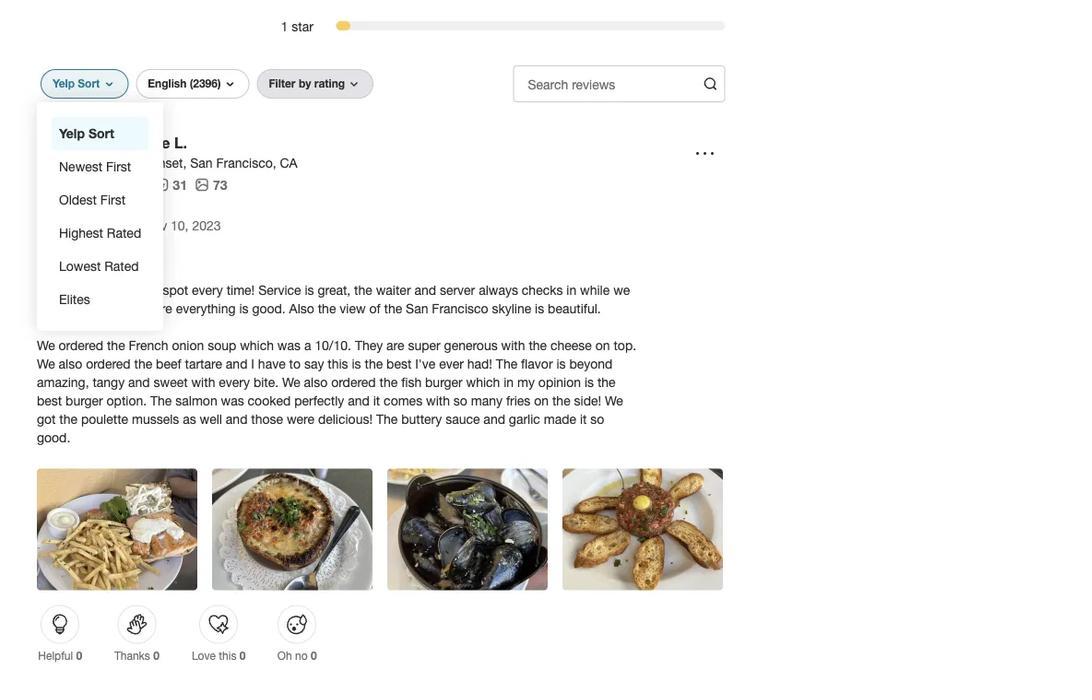 Task type: vqa. For each thing, say whether or not it's contained in the screenshot.
Evelynne L. link
yes



Task type: describe. For each thing, give the bounding box(es) containing it.
and down many
[[484, 412, 506, 427]]

and inside chez maman hits the spot every time! service is great, the waiter and server always checks in while we are eating to make sure everything is good. also the view of the san francisco skyline is beautiful.
[[415, 283, 436, 298]]

2 vertical spatial with
[[426, 393, 450, 409]]

highest rated
[[59, 226, 141, 241]]

to inside chez maman hits the spot every time! service is great, the waiter and server always checks in while we are eating to make sure everything is good. also the view of the san francisco skyline is beautiful.
[[97, 301, 109, 316]]

yelp for yelp sort button in the left of the page
[[59, 126, 85, 141]]

nov 10, 2023
[[144, 219, 221, 234]]

many
[[471, 393, 503, 409]]

sort for yelp sort popup button
[[78, 77, 100, 90]]

1 vertical spatial on
[[534, 393, 549, 409]]

onion
[[172, 338, 204, 353]]

is down "time!"
[[239, 301, 249, 316]]

chez maman hits the spot every time! service is great, the waiter and server always checks in while we are eating to make sure everything is good. also the view of the san francisco skyline is beautiful.
[[37, 283, 630, 316]]

cooked
[[248, 393, 291, 409]]

beef
[[156, 356, 181, 372]]

newest
[[59, 159, 103, 175]]

great,
[[318, 283, 351, 298]]

oldest first button
[[52, 184, 149, 217]]

0 vertical spatial on
[[596, 338, 610, 353]]

2023
[[192, 219, 221, 234]]

francisco
[[432, 301, 489, 316]]

1 star
[[281, 19, 314, 34]]

sure
[[148, 301, 172, 316]]

good. inside we ordered the french onion soup which was a 10/10. they are super generous with the cheese on top. we also ordered the beef tartare and i have to say this is the best i've ever had! the flavor is beyond amazing, tangy and sweet with every bite. we also ordered the fish burger which in my opinion is the best burger option. the salmon was cooked perfectly and it comes with so many fries on the side! we got the poulette mussels as well and those were delicious! the buttery sauce and garlic made it so good.
[[37, 430, 70, 445]]

are inside chez maman hits the spot every time! service is great, the waiter and server always checks in while we are eating to make sure everything is good. also the view of the san francisco skyline is beautiful.
[[37, 301, 55, 316]]

of
[[369, 301, 381, 316]]

the down beyond
[[598, 375, 616, 390]]

tartare
[[185, 356, 222, 372]]

0 vertical spatial ordered
[[59, 338, 103, 353]]

0 horizontal spatial best
[[37, 393, 62, 409]]

ever
[[439, 356, 464, 372]]

16 friends v2 image
[[107, 178, 122, 193]]

2 horizontal spatial the
[[496, 356, 518, 372]]

i've
[[415, 356, 436, 372]]

amazing,
[[37, 375, 89, 390]]

oh
[[278, 650, 292, 663]]

evelynne
[[107, 135, 170, 152]]

the up 'sure'
[[141, 283, 159, 298]]

1 vertical spatial the
[[150, 393, 172, 409]]

the down they
[[365, 356, 383, 372]]

flavor
[[521, 356, 553, 372]]

perfectly
[[294, 393, 344, 409]]

the right the got
[[59, 412, 78, 427]]

1 horizontal spatial it
[[580, 412, 587, 427]]

eating
[[58, 301, 94, 316]]

a
[[304, 338, 311, 353]]

spot
[[163, 283, 188, 298]]

4
[[55, 248, 62, 261]]

are inside we ordered the french onion soup which was a 10/10. they are super generous with the cheese on top. we also ordered the beef tartare and i have to say this is the best i've ever had! the flavor is beyond amazing, tangy and sweet with every bite. we also ordered the fish burger which in my opinion is the best burger option. the salmon was cooked perfectly and it comes with so many fries on the side! we got the poulette mussels as well and those were delicious! the buttery sauce and garlic made it so good.
[[387, 338, 405, 353]]

1 0 from the left
[[76, 650, 82, 663]]

10/10.
[[315, 338, 352, 353]]

beyond
[[570, 356, 613, 372]]

beautiful.
[[548, 301, 601, 316]]

lowest
[[59, 259, 101, 274]]

to inside we ordered the french onion soup which was a 10/10. they are super generous with the cheese on top. we also ordered the beef tartare and i have to say this is the best i've ever had! the flavor is beyond amazing, tangy and sweet with every bite. we also ordered the fish burger which in my opinion is the best burger option. the salmon was cooked perfectly and it comes with so many fries on the side! we got the poulette mussels as well and those were delicious! the buttery sauce and garlic made it so good.
[[289, 356, 301, 372]]

1 horizontal spatial the
[[376, 412, 398, 427]]

waiter
[[376, 283, 411, 298]]

16 photos v2 image
[[195, 178, 209, 193]]

opinion
[[539, 375, 581, 390]]

(0 reactions) element for love this 0
[[240, 650, 246, 663]]

the down french
[[134, 356, 152, 372]]

time!
[[227, 283, 255, 298]]

garlic
[[509, 412, 540, 427]]

soup
[[208, 338, 236, 353]]

first for newest first
[[106, 159, 131, 175]]

we
[[614, 283, 630, 298]]

every inside chez maman hits the spot every time! service is great, the waiter and server always checks in while we are eating to make sure everything is good. also the view of the san francisco skyline is beautiful.
[[192, 283, 223, 298]]

4 photos link
[[55, 248, 101, 261]]

0 vertical spatial was
[[278, 338, 301, 353]]

first for oldest first
[[100, 193, 126, 208]]

is down checks
[[535, 301, 545, 316]]

is up side!
[[585, 375, 594, 390]]

and right well
[[226, 412, 248, 427]]

0 vertical spatial also
[[59, 356, 82, 372]]

outer
[[107, 156, 139, 171]]

thanks 0
[[114, 650, 159, 663]]

evelynne l. link
[[107, 135, 187, 152]]

everything
[[176, 301, 236, 316]]

fries
[[506, 393, 531, 409]]

francisco,
[[216, 156, 276, 171]]

thanks
[[114, 650, 150, 663]]

tangy
[[93, 375, 125, 390]]

(0 reactions) element for oh no 0
[[311, 650, 317, 663]]

1 vertical spatial which
[[466, 375, 500, 390]]

oldest first
[[59, 193, 126, 208]]

10,
[[171, 219, 189, 234]]

super
[[408, 338, 441, 353]]

5 star rating image
[[37, 217, 137, 236]]

highest
[[59, 226, 103, 241]]

photos
[[65, 248, 101, 261]]

english
[[148, 77, 187, 90]]

4 0 from the left
[[311, 650, 317, 663]]

filter by rating
[[269, 77, 345, 90]]

is up also
[[305, 283, 314, 298]]

i
[[251, 356, 255, 372]]

yelp sort button
[[41, 70, 129, 99]]

side!
[[574, 393, 602, 409]]

menu image
[[694, 143, 717, 165]]

is down they
[[352, 356, 361, 372]]

reviews
[[572, 77, 616, 93]]

helpful 0
[[38, 650, 82, 663]]

filter reviews by 1 star rating element
[[258, 18, 726, 36]]

1 horizontal spatial burger
[[425, 375, 463, 390]]

highest rated button
[[52, 217, 149, 250]]

yelp for yelp sort popup button
[[53, 77, 75, 90]]

maman
[[70, 283, 113, 298]]

1 vertical spatial burger
[[66, 393, 103, 409]]

no
[[295, 650, 308, 663]]

oldest
[[59, 193, 97, 208]]

evelynne l. outer sunset, san francisco, ca
[[107, 135, 298, 171]]

as
[[183, 412, 196, 427]]

san inside evelynne l. outer sunset, san francisco, ca
[[190, 156, 213, 171]]

elites button
[[52, 284, 149, 317]]

yelp sort button
[[52, 118, 149, 151]]

had!
[[468, 356, 493, 372]]

yelp sort for yelp sort popup button
[[53, 77, 100, 90]]



Task type: locate. For each thing, give the bounding box(es) containing it.
0 vertical spatial first
[[106, 159, 131, 175]]

0 vertical spatial sort
[[78, 77, 100, 90]]

0 vertical spatial to
[[97, 301, 109, 316]]

so up the sauce
[[454, 393, 468, 409]]

(0 reactions) element for thanks 0
[[153, 650, 159, 663]]

every left the bite. at the left bottom of the page
[[219, 375, 250, 390]]

made
[[544, 412, 577, 427]]

yelp
[[53, 77, 75, 90], [59, 126, 85, 141]]

2 0 from the left
[[153, 650, 159, 663]]

the down "great," on the left top of page
[[318, 301, 336, 316]]

are
[[37, 301, 55, 316], [387, 338, 405, 353]]

(0 reactions) element right no
[[311, 650, 317, 663]]

1
[[281, 19, 288, 34]]

  text field
[[513, 66, 726, 103]]

to
[[97, 301, 109, 316], [289, 356, 301, 372]]

with down tartare
[[191, 375, 215, 390]]

english (2396)
[[148, 77, 221, 90]]

is up opinion
[[557, 356, 566, 372]]

0 horizontal spatial are
[[37, 301, 55, 316]]

0 horizontal spatial on
[[534, 393, 549, 409]]

poulette
[[81, 412, 128, 427]]

2 horizontal spatial with
[[502, 338, 525, 353]]

it down side!
[[580, 412, 587, 427]]

best up the fish
[[387, 356, 412, 372]]

yelp sort up yelp sort button in the left of the page
[[53, 77, 100, 90]]

this down 10/10.
[[328, 356, 348, 372]]

so down side!
[[591, 412, 605, 427]]

0 horizontal spatial 16 chevron down v2 image
[[102, 78, 117, 92]]

1 horizontal spatial 16 chevron down v2 image
[[223, 78, 238, 92]]

1 horizontal spatial this
[[328, 356, 348, 372]]

bite.
[[254, 375, 279, 390]]

0 vertical spatial rated
[[107, 226, 141, 241]]

to down 'maman' at the left top of page
[[97, 301, 109, 316]]

on
[[596, 338, 610, 353], [534, 393, 549, 409]]

the up mussels
[[150, 393, 172, 409]]

in left my
[[504, 375, 514, 390]]

31
[[173, 178, 187, 193]]

0 right the thanks
[[153, 650, 159, 663]]

newest first
[[59, 159, 131, 175]]

16 chevron down v2 image inside filter by rating dropdown button
[[347, 78, 362, 92]]

yelp inside button
[[59, 126, 85, 141]]

0 horizontal spatial which
[[240, 338, 274, 353]]

option.
[[107, 393, 147, 409]]

photo of evelynne l. image
[[37, 134, 96, 193]]

also down say
[[304, 375, 328, 390]]

my
[[518, 375, 535, 390]]

1 vertical spatial yelp sort
[[59, 126, 114, 141]]

3 (0 reactions) element from the left
[[240, 650, 246, 663]]

16 chevron down v2 image
[[102, 78, 117, 92], [223, 78, 238, 92], [347, 78, 362, 92]]

yelp sort inside button
[[59, 126, 114, 141]]

burger
[[425, 375, 463, 390], [66, 393, 103, 409]]

first
[[106, 159, 131, 175], [100, 193, 126, 208]]

1 horizontal spatial which
[[466, 375, 500, 390]]

0 right helpful
[[76, 650, 82, 663]]

the up made
[[553, 393, 571, 409]]

1 vertical spatial with
[[191, 375, 215, 390]]

3 0 from the left
[[240, 650, 246, 663]]

1 vertical spatial yelp
[[59, 126, 85, 141]]

0 right no
[[311, 650, 317, 663]]

yelp inside popup button
[[53, 77, 75, 90]]

1 vertical spatial san
[[406, 301, 429, 316]]

0 horizontal spatial with
[[191, 375, 215, 390]]

got
[[37, 412, 56, 427]]

burger down the ever
[[425, 375, 463, 390]]

sort inside popup button
[[78, 77, 100, 90]]

this
[[328, 356, 348, 372], [219, 650, 237, 663]]

0 horizontal spatial also
[[59, 356, 82, 372]]

1 vertical spatial good.
[[37, 430, 70, 445]]

yelp up newest
[[59, 126, 85, 141]]

san up 16 photos v2
[[190, 156, 213, 171]]

16 chevron down v2 image up yelp sort button in the left of the page
[[102, 78, 117, 92]]

cheese
[[551, 338, 592, 353]]

service
[[258, 283, 301, 298]]

well
[[200, 412, 222, 427]]

0 vertical spatial good.
[[252, 301, 286, 316]]

top.
[[614, 338, 637, 353]]

rated for highest rated
[[107, 226, 141, 241]]

on right the "fries"
[[534, 393, 549, 409]]

in up beautiful.
[[567, 283, 577, 298]]

16 review v2 image
[[154, 178, 169, 193]]

1 horizontal spatial san
[[406, 301, 429, 316]]

3 16 chevron down v2 image from the left
[[347, 78, 362, 92]]

(0 reactions) element right helpful
[[76, 650, 82, 663]]

0 vertical spatial every
[[192, 283, 223, 298]]

16 chevron down v2 image inside yelp sort popup button
[[102, 78, 117, 92]]

to left say
[[289, 356, 301, 372]]

0 horizontal spatial this
[[219, 650, 237, 663]]

1 horizontal spatial to
[[289, 356, 301, 372]]

1 vertical spatial ordered
[[86, 356, 131, 372]]

it left comes
[[373, 393, 380, 409]]

search reviews
[[528, 77, 616, 93]]

french
[[129, 338, 168, 353]]

1 horizontal spatial are
[[387, 338, 405, 353]]

16 chevron down v2 image for english (2396)
[[223, 78, 238, 92]]

1 horizontal spatial best
[[387, 356, 412, 372]]

sauce
[[446, 412, 480, 427]]

say
[[304, 356, 324, 372]]

16 chevron down v2 image right rating
[[347, 78, 362, 92]]

love this 0
[[192, 650, 246, 663]]

first up 16 friends v2 icon
[[106, 159, 131, 175]]

mussels
[[132, 412, 179, 427]]

with up buttery
[[426, 393, 450, 409]]

1 vertical spatial so
[[591, 412, 605, 427]]

16 chevron down v2 image right the '(2396)'
[[223, 78, 238, 92]]

1 vertical spatial to
[[289, 356, 301, 372]]

sort for yelp sort button in the left of the page
[[88, 126, 114, 141]]

sort inside button
[[88, 126, 114, 141]]

0 vertical spatial it
[[373, 393, 380, 409]]

sweet
[[154, 375, 188, 390]]

by
[[299, 77, 311, 90]]

with up flavor in the bottom of the page
[[502, 338, 525, 353]]

good.
[[252, 301, 286, 316], [37, 430, 70, 445]]

was left a
[[278, 338, 301, 353]]

1 vertical spatial this
[[219, 650, 237, 663]]

the left the fish
[[380, 375, 398, 390]]

0 vertical spatial yelp sort
[[53, 77, 100, 90]]

we ordered the french onion soup which was a 10/10. they are super generous with the cheese on top. we also ordered the beef tartare and i have to say this is the best i've ever had! the flavor is beyond amazing, tangy and sweet with every bite. we also ordered the fish burger which in my opinion is the best burger option. the salmon was cooked perfectly and it comes with so many fries on the side! we got the poulette mussels as well and those were delicious! the buttery sauce and garlic made it so good.
[[37, 338, 637, 445]]

1 16 chevron down v2 image from the left
[[102, 78, 117, 92]]

are down "chez"
[[37, 301, 55, 316]]

with
[[502, 338, 525, 353], [191, 375, 215, 390], [426, 393, 450, 409]]

also up amazing,
[[59, 356, 82, 372]]

the up flavor in the bottom of the page
[[529, 338, 547, 353]]

they
[[355, 338, 383, 353]]

(0 reactions) element for helpful 0
[[76, 650, 82, 663]]

reviews element
[[154, 177, 187, 195]]

newest first button
[[52, 151, 149, 184]]

0 vertical spatial this
[[328, 356, 348, 372]]

1 vertical spatial was
[[221, 393, 244, 409]]

english (2396) button
[[136, 70, 250, 99]]

0 horizontal spatial to
[[97, 301, 109, 316]]

filter
[[269, 77, 296, 90]]

on up beyond
[[596, 338, 610, 353]]

0 horizontal spatial good.
[[37, 430, 70, 445]]

which up i
[[240, 338, 274, 353]]

0 horizontal spatial burger
[[66, 393, 103, 409]]

0 right love
[[240, 650, 246, 663]]

1 vertical spatial sort
[[88, 126, 114, 141]]

16 chevron down v2 image for yelp sort
[[102, 78, 117, 92]]

burger up poulette
[[66, 393, 103, 409]]

1 vertical spatial it
[[580, 412, 587, 427]]

2 vertical spatial ordered
[[331, 375, 376, 390]]

4 (0 reactions) element from the left
[[311, 650, 317, 663]]

rated up hits
[[104, 259, 139, 274]]

0 vertical spatial so
[[454, 393, 468, 409]]

0 horizontal spatial so
[[454, 393, 468, 409]]

ordered
[[59, 338, 103, 353], [86, 356, 131, 372], [331, 375, 376, 390]]

server
[[440, 283, 475, 298]]

also
[[59, 356, 82, 372], [304, 375, 328, 390]]

0 vertical spatial are
[[37, 301, 55, 316]]

every up everything
[[192, 283, 223, 298]]

san inside chez maman hits the spot every time! service is great, the waiter and server always checks in while we are eating to make sure everything is good. also the view of the san francisco skyline is beautiful.
[[406, 301, 429, 316]]

are right they
[[387, 338, 405, 353]]

(0 reactions) element
[[76, 650, 82, 663], [153, 650, 159, 663], [240, 650, 246, 663], [311, 650, 317, 663]]

16 chevron down v2 image inside english (2396) popup button
[[223, 78, 238, 92]]

and left i
[[226, 356, 248, 372]]

0 vertical spatial yelp
[[53, 77, 75, 90]]

every inside we ordered the french onion soup which was a 10/10. they are super generous with the cheese on top. we also ordered the beef tartare and i have to say this is the best i've ever had! the flavor is beyond amazing, tangy and sweet with every bite. we also ordered the fish burger which in my opinion is the best burger option. the salmon was cooked perfectly and it comes with so many fries on the side! we got the poulette mussels as well and those were delicious! the buttery sauce and garlic made it so good.
[[219, 375, 250, 390]]

search image
[[704, 77, 718, 92]]

first right oldest
[[100, 193, 126, 208]]

0 horizontal spatial in
[[504, 375, 514, 390]]

filter by rating button
[[257, 70, 374, 99]]

best
[[387, 356, 412, 372], [37, 393, 62, 409]]

the down comes
[[376, 412, 398, 427]]

is
[[305, 283, 314, 298], [239, 301, 249, 316], [535, 301, 545, 316], [352, 356, 361, 372], [557, 356, 566, 372], [585, 375, 594, 390]]

2 (0 reactions) element from the left
[[153, 650, 159, 663]]

the right of
[[384, 301, 402, 316]]

rated for lowest rated
[[104, 259, 139, 274]]

0 horizontal spatial san
[[190, 156, 213, 171]]

1 horizontal spatial on
[[596, 338, 610, 353]]

0 vertical spatial with
[[502, 338, 525, 353]]

generous
[[444, 338, 498, 353]]

1 vertical spatial also
[[304, 375, 328, 390]]

nov
[[144, 219, 167, 234]]

also
[[289, 301, 314, 316]]

comes
[[384, 393, 423, 409]]

1 horizontal spatial with
[[426, 393, 450, 409]]

0 vertical spatial best
[[387, 356, 412, 372]]

1 vertical spatial every
[[219, 375, 250, 390]]

1 horizontal spatial good.
[[252, 301, 286, 316]]

1 vertical spatial first
[[100, 193, 126, 208]]

and up 'option.'
[[128, 375, 150, 390]]

0 vertical spatial which
[[240, 338, 274, 353]]

this right love
[[219, 650, 237, 663]]

elites
[[59, 292, 90, 308]]

0 vertical spatial burger
[[425, 375, 463, 390]]

best up the got
[[37, 393, 62, 409]]

0 horizontal spatial was
[[221, 393, 244, 409]]

1 (0 reactions) element from the left
[[76, 650, 82, 663]]

buttery
[[401, 412, 442, 427]]

0 vertical spatial in
[[567, 283, 577, 298]]

sort up yelp sort button in the left of the page
[[78, 77, 100, 90]]

0 vertical spatial san
[[190, 156, 213, 171]]

(0 reactions) element right love
[[240, 650, 246, 663]]

and
[[415, 283, 436, 298], [226, 356, 248, 372], [128, 375, 150, 390], [348, 393, 370, 409], [226, 412, 248, 427], [484, 412, 506, 427]]

checks
[[522, 283, 563, 298]]

in inside chez maman hits the spot every time! service is great, the waiter and server always checks in while we are eating to make sure everything is good. also the view of the san francisco skyline is beautiful.
[[567, 283, 577, 298]]

yelp sort inside popup button
[[53, 77, 100, 90]]

1 horizontal spatial in
[[567, 283, 577, 298]]

1 horizontal spatial so
[[591, 412, 605, 427]]

and up the delicious!
[[348, 393, 370, 409]]

good. down the got
[[37, 430, 70, 445]]

0
[[76, 650, 82, 663], [153, 650, 159, 663], [240, 650, 246, 663], [311, 650, 317, 663]]

0 vertical spatial the
[[496, 356, 518, 372]]

search
[[528, 77, 569, 93]]

ordered up the delicious!
[[331, 375, 376, 390]]

0 horizontal spatial the
[[150, 393, 172, 409]]

lowest rated
[[59, 259, 139, 274]]

(0 reactions) element right the thanks
[[153, 650, 159, 663]]

the left french
[[107, 338, 125, 353]]

every
[[192, 283, 223, 298], [219, 375, 250, 390]]

yelp sort for yelp sort button in the left of the page
[[59, 126, 114, 141]]

so
[[454, 393, 468, 409], [591, 412, 605, 427]]

2 horizontal spatial 16 chevron down v2 image
[[347, 78, 362, 92]]

1 horizontal spatial also
[[304, 375, 328, 390]]

photos element
[[195, 177, 227, 195]]

the up the view
[[354, 283, 373, 298]]

love
[[192, 650, 216, 663]]

good. down service
[[252, 301, 286, 316]]

16 chevron down v2 image for filter by rating
[[347, 78, 362, 92]]

ordered up tangy
[[86, 356, 131, 372]]

fish
[[401, 375, 422, 390]]

delicious!
[[318, 412, 373, 427]]

the up my
[[496, 356, 518, 372]]

those
[[251, 412, 283, 427]]

1 vertical spatial are
[[387, 338, 405, 353]]

star
[[292, 19, 314, 34]]

yelp sort up newest
[[59, 126, 114, 141]]

which down had!
[[466, 375, 500, 390]]

was
[[278, 338, 301, 353], [221, 393, 244, 409]]

yelp sort
[[53, 77, 100, 90], [59, 126, 114, 141]]

yelp up yelp sort button in the left of the page
[[53, 77, 75, 90]]

have
[[258, 356, 286, 372]]

ordered down eating
[[59, 338, 103, 353]]

in inside we ordered the french onion soup which was a 10/10. they are super generous with the cheese on top. we also ordered the beef tartare and i have to say this is the best i've ever had! the flavor is beyond amazing, tangy and sweet with every bite. we also ordered the fish burger which in my opinion is the best burger option. the salmon was cooked perfectly and it comes with so many fries on the side! we got the poulette mussels as well and those were delicious! the buttery sauce and garlic made it so good.
[[504, 375, 514, 390]]

1 horizontal spatial was
[[278, 338, 301, 353]]

this inside we ordered the french onion soup which was a 10/10. they are super generous with the cheese on top. we also ordered the beef tartare and i have to say this is the best i've ever had! the flavor is beyond amazing, tangy and sweet with every bite. we also ordered the fish burger which in my opinion is the best burger option. the salmon was cooked perfectly and it comes with so many fries on the side! we got the poulette mussels as well and those were delicious! the buttery sauce and garlic made it so good.
[[328, 356, 348, 372]]

1 vertical spatial best
[[37, 393, 62, 409]]

1 vertical spatial in
[[504, 375, 514, 390]]

rated inside button
[[107, 226, 141, 241]]

and right waiter
[[415, 283, 436, 298]]

san down waiter
[[406, 301, 429, 316]]

view
[[340, 301, 366, 316]]

rated inside button
[[104, 259, 139, 274]]

ca
[[280, 156, 298, 171]]

sort up newest first button
[[88, 126, 114, 141]]

good. inside chez maman hits the spot every time! service is great, the waiter and server always checks in while we are eating to make sure everything is good. also the view of the san francisco skyline is beautiful.
[[252, 301, 286, 316]]

2 vertical spatial the
[[376, 412, 398, 427]]

was up well
[[221, 393, 244, 409]]

0 horizontal spatial it
[[373, 393, 380, 409]]

while
[[580, 283, 610, 298]]

1 vertical spatial rated
[[104, 259, 139, 274]]

rated left nov
[[107, 226, 141, 241]]

sunset,
[[143, 156, 187, 171]]

2 16 chevron down v2 image from the left
[[223, 78, 238, 92]]



